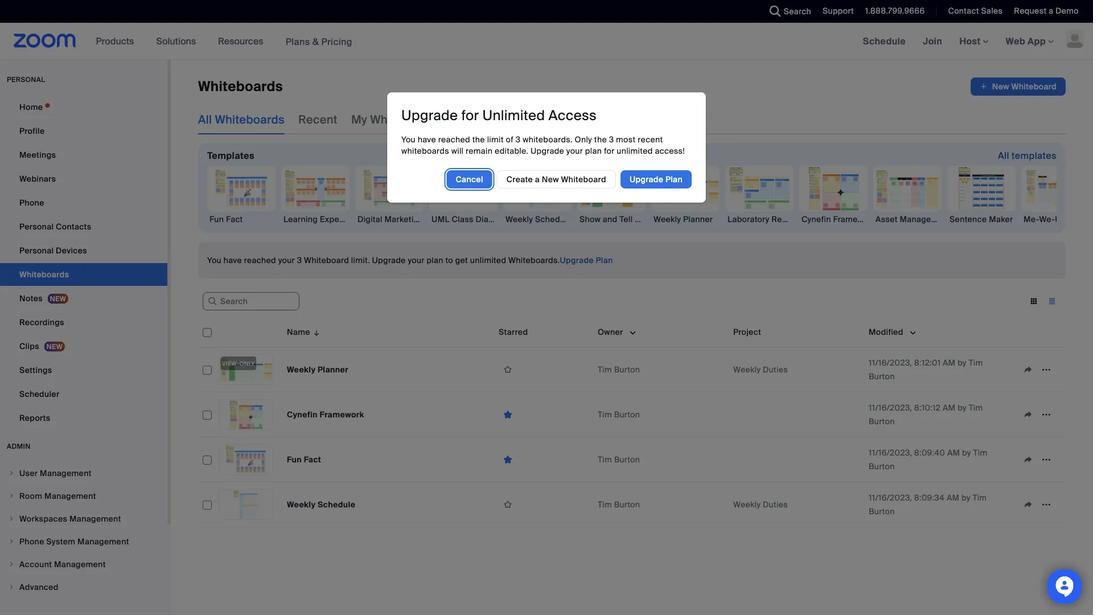 Task type: locate. For each thing, give the bounding box(es) containing it.
meetings link
[[0, 144, 167, 166]]

11/16/2023, inside 11/16/2023, 8:12:01 am by tim burton
[[869, 357, 913, 368]]

4 11/16/2023, from the top
[[869, 492, 913, 503]]

by right 8:09:34
[[962, 492, 971, 503]]

3 left most
[[609, 134, 614, 145]]

1 horizontal spatial you
[[402, 134, 416, 145]]

upgrade plan button
[[621, 170, 692, 189], [560, 251, 613, 269]]

tim burton
[[598, 364, 640, 375], [598, 409, 640, 420], [598, 454, 640, 465], [598, 499, 640, 510]]

0 vertical spatial duties
[[763, 364, 788, 375]]

0 vertical spatial starred
[[552, 112, 594, 127]]

0 vertical spatial a
[[1049, 6, 1054, 16]]

a inside button
[[535, 174, 540, 185]]

us
[[1056, 214, 1066, 224]]

all up templates at the top left of page
[[198, 112, 212, 127]]

with inside button
[[635, 214, 651, 224]]

webinars
[[19, 173, 56, 184]]

1 vertical spatial all
[[998, 150, 1010, 161]]

a left twist
[[653, 214, 658, 224]]

am inside 11/16/2023, 8:12:01 am by tim burton
[[943, 357, 956, 368]]

plan inside button
[[666, 174, 683, 185]]

me-we-us retros
[[1024, 214, 1094, 224]]

11/16/2023,
[[869, 357, 913, 368], [869, 402, 913, 413], [869, 447, 913, 458], [869, 492, 913, 503]]

0 vertical spatial all
[[198, 112, 212, 127]]

0 vertical spatial planner
[[683, 214, 713, 224]]

1 vertical spatial with
[[635, 214, 651, 224]]

0 vertical spatial with
[[496, 112, 519, 127]]

the up remain in the top of the page
[[473, 134, 485, 145]]

your left to
[[408, 255, 425, 265]]

all inside button
[[998, 150, 1010, 161]]

reached up "will"
[[438, 134, 470, 145]]

2 horizontal spatial a
[[1049, 6, 1054, 16]]

0 horizontal spatial plan
[[427, 255, 444, 265]]

1 horizontal spatial all
[[998, 150, 1010, 161]]

1 horizontal spatial fun
[[287, 454, 302, 465]]

plan down and
[[596, 255, 613, 265]]

starred inside tabs of all whiteboard page tab list
[[552, 112, 594, 127]]

1 vertical spatial you
[[207, 255, 222, 265]]

framework inside application
[[320, 409, 364, 420]]

fun
[[210, 214, 224, 224], [287, 454, 302, 465]]

to
[[446, 255, 453, 265]]

11/16/2023, down modified
[[869, 357, 913, 368]]

fun fact element
[[207, 214, 276, 225]]

3 right of at the left top of the page
[[516, 134, 521, 145]]

0 horizontal spatial framework
[[320, 409, 364, 420]]

1 duties from the top
[[763, 364, 788, 375]]

11/16/2023, left 8:09:40 on the bottom right of the page
[[869, 447, 913, 458]]

upgrade right limit.
[[372, 255, 406, 265]]

you down fun fact element
[[207, 255, 222, 265]]

upgrade plan button down show
[[560, 251, 613, 269]]

2 horizontal spatial 3
[[609, 134, 614, 145]]

weekly planner inside button
[[654, 214, 713, 224]]

0 vertical spatial fun
[[210, 214, 224, 224]]

4 tim burton from the top
[[598, 499, 640, 510]]

1 vertical spatial upgrade plan button
[[560, 251, 613, 269]]

grid mode, not selected image
[[1025, 296, 1043, 306]]

recordings
[[19, 317, 64, 328]]

personal down personal contacts
[[19, 245, 54, 256]]

1 tim burton from the top
[[598, 364, 640, 375]]

cynefin
[[802, 214, 831, 224], [287, 409, 318, 420]]

2 canvas from the left
[[426, 214, 454, 224]]

1 vertical spatial weekly duties
[[734, 499, 788, 510]]

notes link
[[0, 287, 167, 310]]

weekly planner
[[654, 214, 713, 224], [287, 364, 349, 375]]

your down learning
[[278, 255, 295, 265]]

cell
[[729, 392, 865, 437], [729, 437, 865, 482]]

fact inside application
[[304, 454, 321, 465]]

1 vertical spatial weekly planner
[[287, 364, 349, 375]]

0 horizontal spatial planner
[[318, 364, 349, 375]]

whiteboards inside application
[[198, 78, 283, 95]]

zoom logo image
[[14, 34, 76, 48]]

have down fun fact element
[[224, 255, 242, 265]]

0 horizontal spatial with
[[496, 112, 519, 127]]

contact
[[949, 6, 980, 16]]

all left templates
[[998, 150, 1010, 161]]

you
[[402, 134, 416, 145], [207, 255, 222, 265]]

cynefin framework button
[[800, 166, 876, 225]]

personal down phone
[[19, 221, 54, 232]]

reached up 'search' text field
[[244, 255, 276, 265]]

2 personal from the top
[[19, 245, 54, 256]]

personal for personal devices
[[19, 245, 54, 256]]

0 vertical spatial schedule
[[863, 35, 906, 47]]

phone
[[19, 197, 44, 208]]

1 horizontal spatial whiteboard
[[561, 174, 607, 185]]

1 horizontal spatial reached
[[438, 134, 470, 145]]

1 horizontal spatial starred
[[552, 112, 594, 127]]

0 horizontal spatial a
[[535, 174, 540, 185]]

all inside tab list
[[198, 112, 212, 127]]

application for weekly planner
[[499, 361, 589, 378]]

sentence maker element
[[948, 214, 1016, 225]]

1 horizontal spatial plan
[[666, 174, 683, 185]]

1 vertical spatial whiteboard
[[304, 255, 349, 265]]

0 horizontal spatial fact
[[226, 214, 243, 224]]

by right 8:09:40 on the bottom right of the page
[[963, 447, 972, 458]]

a left new
[[535, 174, 540, 185]]

cynefin inside button
[[802, 214, 831, 224]]

whiteboards up templates at the top left of page
[[215, 112, 285, 127]]

have for you have reached the limit of 3 whiteboards. only the 3 most recent whiteboards will remain editable. upgrade your plan for unlimited access!
[[418, 134, 436, 145]]

by inside 11/16/2023, 8:09:34 am by tim burton
[[962, 492, 971, 503]]

tim inside 11/16/2023, 8:09:40 am by tim burton
[[974, 447, 988, 458]]

1.888.799.9666 button up join
[[857, 0, 928, 23]]

0 vertical spatial plan
[[585, 146, 602, 156]]

you inside you have reached the limit of 3 whiteboards. only the 3 most recent whiteboards will remain editable. upgrade your plan for unlimited access!
[[402, 134, 416, 145]]

weekly inside button
[[654, 214, 681, 224]]

reports
[[19, 413, 50, 423]]

2 weekly duties from the top
[[734, 499, 788, 510]]

digital marketing canvas
[[358, 214, 454, 224]]

thumbnail of weekly planner image
[[219, 355, 273, 384]]

0 vertical spatial fact
[[226, 214, 243, 224]]

personal
[[19, 221, 54, 232], [19, 245, 54, 256]]

have
[[418, 134, 436, 145], [224, 255, 242, 265]]

11/16/2023, for 11/16/2023, 8:12:01 am by tim burton
[[869, 357, 913, 368]]

limit
[[487, 134, 504, 145]]

framework inside button
[[834, 214, 876, 224]]

by for 11/16/2023, 8:10:12 am by tim burton
[[958, 402, 967, 413]]

0 vertical spatial for
[[462, 107, 479, 124]]

0 horizontal spatial weekly planner
[[287, 364, 349, 375]]

am for 8:09:40
[[948, 447, 961, 458]]

duties
[[763, 364, 788, 375], [763, 499, 788, 510]]

2 horizontal spatial schedule
[[863, 35, 906, 47]]

asset
[[876, 214, 898, 224]]

am
[[943, 357, 956, 368], [943, 402, 956, 413], [948, 447, 961, 458], [947, 492, 960, 503]]

2 the from the left
[[595, 134, 607, 145]]

for
[[462, 107, 479, 124], [604, 146, 615, 156]]

uml class diagram button
[[429, 166, 509, 225]]

0 vertical spatial you
[[402, 134, 416, 145]]

settings link
[[0, 359, 167, 382]]

1 horizontal spatial weekly schedule
[[506, 214, 572, 224]]

thumbnail of cynefin framework image
[[219, 400, 273, 429]]

by right 8:10:12 on the bottom of page
[[958, 402, 967, 413]]

0 vertical spatial weekly planner
[[654, 214, 713, 224]]

1 vertical spatial fun fact
[[287, 454, 321, 465]]

cynefin framework element
[[800, 214, 876, 225]]

unlimited down most
[[617, 146, 653, 156]]

0 horizontal spatial fun
[[210, 214, 224, 224]]

access!
[[655, 146, 685, 156]]

have for you have reached your 3 whiteboard limit. upgrade your plan to get unlimited whiteboards. upgrade plan
[[224, 255, 242, 265]]

plans & pricing link
[[286, 35, 353, 47], [286, 35, 353, 47]]

learning experience canvas button
[[281, 166, 395, 225]]

1 canvas from the left
[[366, 214, 395, 224]]

unlimited
[[617, 146, 653, 156], [470, 255, 506, 265]]

twist
[[660, 214, 680, 224]]

canvas
[[366, 214, 395, 224], [426, 214, 454, 224]]

0 horizontal spatial cynefin
[[287, 409, 318, 420]]

1 horizontal spatial schedule
[[535, 214, 572, 224]]

request a demo link
[[1006, 0, 1094, 23], [1015, 6, 1079, 16]]

new
[[542, 174, 559, 185]]

a inside button
[[653, 214, 658, 224]]

1 vertical spatial personal
[[19, 245, 54, 256]]

1 vertical spatial starred
[[499, 327, 528, 337]]

upgrade up whiteboards
[[402, 107, 458, 124]]

2 vertical spatial a
[[653, 214, 658, 224]]

am inside 11/16/2023, 8:09:34 am by tim burton
[[947, 492, 960, 503]]

all for all templates
[[998, 150, 1010, 161]]

3 11/16/2023, from the top
[[869, 447, 913, 458]]

11/16/2023, for 11/16/2023, 8:10:12 am by tim burton
[[869, 402, 913, 413]]

1 horizontal spatial fact
[[304, 454, 321, 465]]

application
[[0, 0, 1094, 615], [198, 317, 1066, 527], [499, 361, 589, 378], [499, 406, 589, 423], [499, 451, 589, 468], [499, 496, 589, 513]]

weekly planner down arrow down image
[[287, 364, 349, 375]]

11/16/2023, inside 11/16/2023, 8:09:34 am by tim burton
[[869, 492, 913, 503]]

cynefin right the 'thumbnail of cynefin framework'
[[287, 409, 318, 420]]

personal devices
[[19, 245, 87, 256]]

by inside 11/16/2023, 8:12:01 am by tim burton
[[958, 357, 967, 368]]

0 vertical spatial plan
[[666, 174, 683, 185]]

by inside the 11/16/2023, 8:10:12 am by tim burton
[[958, 402, 967, 413]]

upgrade plan button down 'access!'
[[621, 170, 692, 189]]

contact sales link up join
[[940, 0, 1006, 23]]

1 vertical spatial reached
[[244, 255, 276, 265]]

1 horizontal spatial unlimited
[[617, 146, 653, 156]]

laboratory report
[[728, 214, 798, 224]]

your down only
[[567, 146, 583, 156]]

fact inside button
[[226, 214, 243, 224]]

weekly planner down upgrade plan at the right top of page
[[654, 214, 713, 224]]

0 horizontal spatial canvas
[[366, 214, 395, 224]]

plan down only
[[585, 146, 602, 156]]

1 vertical spatial schedule
[[535, 214, 572, 224]]

show
[[580, 214, 601, 224]]

tabs of all whiteboard page tab list
[[198, 105, 696, 134]]

have up whiteboards
[[418, 134, 436, 145]]

with inside tabs of all whiteboard page tab list
[[496, 112, 519, 127]]

11/16/2023, left 8:09:34
[[869, 492, 913, 503]]

arrow down image
[[310, 325, 321, 339]]

1 horizontal spatial planner
[[683, 214, 713, 224]]

framework
[[834, 214, 876, 224], [320, 409, 364, 420]]

0 horizontal spatial schedule
[[318, 499, 356, 510]]

0 vertical spatial weekly duties
[[734, 364, 788, 375]]

notes
[[19, 293, 43, 304]]

1 vertical spatial planner
[[318, 364, 349, 375]]

have inside you have reached the limit of 3 whiteboards. only the 3 most recent whiteboards will remain editable. upgrade your plan for unlimited access!
[[418, 134, 436, 145]]

application for cynefin framework
[[499, 406, 589, 423]]

tim
[[969, 357, 983, 368], [598, 364, 612, 375], [969, 402, 983, 413], [598, 409, 612, 420], [974, 447, 988, 458], [598, 454, 612, 465], [973, 492, 987, 503], [598, 499, 612, 510]]

1 vertical spatial unlimited
[[470, 255, 506, 265]]

3 tim burton from the top
[[598, 454, 640, 465]]

weekly planner inside application
[[287, 364, 349, 375]]

1 horizontal spatial a
[[653, 214, 658, 224]]

11/16/2023, inside the 11/16/2023, 8:10:12 am by tim burton
[[869, 402, 913, 413]]

fun fact button
[[207, 166, 276, 225]]

webinars link
[[0, 167, 167, 190]]

am inside the 11/16/2023, 8:10:12 am by tim burton
[[943, 402, 956, 413]]

thumbnail of weekly schedule image
[[219, 490, 273, 519]]

0 horizontal spatial the
[[473, 134, 485, 145]]

plan inside you have reached the limit of 3 whiteboards. only the 3 most recent whiteboards will remain editable. upgrade your plan for unlimited access!
[[585, 146, 602, 156]]

1 horizontal spatial framework
[[834, 214, 876, 224]]

1 11/16/2023, from the top
[[869, 357, 913, 368]]

all for all whiteboards
[[198, 112, 212, 127]]

recent
[[298, 112, 338, 127]]

sentence maker button
[[948, 166, 1016, 225]]

home
[[19, 102, 43, 112]]

whiteboards up the all whiteboards
[[198, 78, 283, 95]]

am right 8:12:01 on the bottom right of the page
[[943, 357, 956, 368]]

upgrade plan button inside upgrade for unlimited access dialog
[[621, 170, 692, 189]]

phone link
[[0, 191, 167, 214]]

join
[[923, 35, 943, 47]]

show and tell with a twist element
[[578, 214, 680, 225]]

sentence maker
[[950, 214, 1014, 224]]

schedule inside button
[[535, 214, 572, 224]]

tim burton for 11/16/2023, 8:09:40 am by tim burton
[[598, 454, 640, 465]]

the right only
[[595, 134, 607, 145]]

unlimited inside you have reached the limit of 3 whiteboards. only the 3 most recent whiteboards will remain editable. upgrade your plan for unlimited access!
[[617, 146, 653, 156]]

1 vertical spatial have
[[224, 255, 242, 265]]

upgrade down 'access!'
[[630, 174, 664, 185]]

1 vertical spatial cynefin framework
[[287, 409, 364, 420]]

1 vertical spatial weekly schedule
[[287, 499, 356, 510]]

with
[[496, 112, 519, 127], [635, 214, 651, 224]]

1 vertical spatial cynefin
[[287, 409, 318, 420]]

digital marketing canvas element
[[355, 214, 454, 225]]

with up of at the left top of the page
[[496, 112, 519, 127]]

am inside 11/16/2023, 8:09:40 am by tim burton
[[948, 447, 961, 458]]

plan down 'access!'
[[666, 174, 683, 185]]

11/16/2023, left 8:10:12 on the bottom of page
[[869, 402, 913, 413]]

0 horizontal spatial fun fact
[[210, 214, 243, 224]]

upgrade
[[402, 107, 458, 124], [531, 146, 565, 156], [630, 174, 664, 185], [372, 255, 406, 265], [560, 255, 594, 265]]

0 vertical spatial have
[[418, 134, 436, 145]]

1 vertical spatial duties
[[763, 499, 788, 510]]

1 horizontal spatial 3
[[516, 134, 521, 145]]

1 vertical spatial framework
[[320, 409, 364, 420]]

2 cell from the top
[[729, 437, 865, 482]]

1 vertical spatial plan
[[427, 255, 444, 265]]

0 vertical spatial cynefin
[[802, 214, 831, 224]]

burton inside 11/16/2023, 8:09:34 am by tim burton
[[869, 506, 895, 517]]

am right 8:10:12 on the bottom of page
[[943, 402, 956, 413]]

2 11/16/2023, from the top
[[869, 402, 913, 413]]

learning experience canvas
[[284, 214, 395, 224]]

digital marketing canvas button
[[355, 166, 454, 225]]

by right 8:12:01 on the bottom right of the page
[[958, 357, 967, 368]]

personal for personal contacts
[[19, 221, 54, 232]]

weekly duties for 11/16/2023, 8:12:01 am by tim burton
[[734, 364, 788, 375]]

your
[[567, 146, 583, 156], [278, 255, 295, 265], [408, 255, 425, 265]]

support link
[[815, 0, 857, 23], [823, 6, 854, 16]]

0 vertical spatial whiteboard
[[561, 174, 607, 185]]

0 vertical spatial framework
[[834, 214, 876, 224]]

3 down learning
[[297, 255, 302, 265]]

laboratory report button
[[726, 166, 798, 225]]

2 duties from the top
[[763, 499, 788, 510]]

support
[[823, 6, 854, 16]]

2 horizontal spatial your
[[567, 146, 583, 156]]

am right 8:09:34
[[947, 492, 960, 503]]

2 tim burton from the top
[[598, 409, 640, 420]]

schedule inside meetings navigation
[[863, 35, 906, 47]]

0 vertical spatial weekly schedule
[[506, 214, 572, 224]]

2 vertical spatial schedule
[[318, 499, 356, 510]]

canvas for learning experience canvas
[[366, 214, 395, 224]]

tim inside the 11/16/2023, 8:10:12 am by tim burton
[[969, 402, 983, 413]]

0 horizontal spatial have
[[224, 255, 242, 265]]

admin
[[7, 442, 31, 451]]

weekly duties for 11/16/2023, 8:09:34 am by tim burton
[[734, 499, 788, 510]]

home link
[[0, 96, 167, 118]]

devices
[[56, 245, 87, 256]]

upgrade down whiteboards.
[[531, 146, 565, 156]]

am right 8:09:40 on the bottom right of the page
[[948, 447, 961, 458]]

starred
[[552, 112, 594, 127], [499, 327, 528, 337]]

0 horizontal spatial you
[[207, 255, 222, 265]]

experience
[[320, 214, 364, 224]]

name
[[287, 327, 310, 337]]

all
[[198, 112, 212, 127], [998, 150, 1010, 161]]

planner right twist
[[683, 214, 713, 224]]

1 horizontal spatial with
[[635, 214, 651, 224]]

me-we-us retros button
[[1022, 166, 1094, 225]]

cynefin right report
[[802, 214, 831, 224]]

1 horizontal spatial plan
[[585, 146, 602, 156]]

laboratory
[[728, 214, 770, 224]]

you up whiteboards
[[402, 134, 416, 145]]

11/16/2023, 8:09:34 am by tim burton
[[869, 492, 987, 517]]

am for 8:12:01
[[943, 357, 956, 368]]

0 horizontal spatial reached
[[244, 255, 276, 265]]

1 weekly duties from the top
[[734, 364, 788, 375]]

1 cell from the top
[[729, 392, 865, 437]]

0 horizontal spatial all
[[198, 112, 212, 127]]

11/16/2023, inside 11/16/2023, 8:09:40 am by tim burton
[[869, 447, 913, 458]]

1 horizontal spatial cynefin framework
[[802, 214, 876, 224]]

0 vertical spatial reached
[[438, 134, 470, 145]]

upgrade for unlimited access dialog
[[387, 92, 706, 203]]

sales
[[982, 6, 1003, 16]]

fun fact
[[210, 214, 243, 224], [287, 454, 321, 465]]

1 personal from the top
[[19, 221, 54, 232]]

unlimited right 'get'
[[470, 255, 506, 265]]

request
[[1015, 6, 1047, 16]]

whiteboard left limit.
[[304, 255, 349, 265]]

0 horizontal spatial whiteboard
[[304, 255, 349, 265]]

with right tell
[[635, 214, 651, 224]]

reached inside you have reached the limit of 3 whiteboards. only the 3 most recent whiteboards will remain editable. upgrade your plan for unlimited access!
[[438, 134, 470, 145]]

0 horizontal spatial plan
[[596, 255, 613, 265]]

plans
[[286, 35, 310, 47]]

0 horizontal spatial starred
[[499, 327, 528, 337]]

application for weekly schedule
[[499, 496, 589, 513]]

application containing whiteboards
[[0, 0, 1094, 615]]

weekly schedule
[[506, 214, 572, 224], [287, 499, 356, 510]]

you have reached your 3 whiteboard limit. upgrade your plan to get unlimited whiteboards. upgrade plan
[[207, 255, 613, 265]]

whiteboard right new
[[561, 174, 607, 185]]

by for 11/16/2023, 8:09:40 am by tim burton
[[963, 447, 972, 458]]

scheduler
[[19, 389, 59, 399]]

0 horizontal spatial unlimited
[[470, 255, 506, 265]]

plan left to
[[427, 255, 444, 265]]

by inside 11/16/2023, 8:09:40 am by tim burton
[[963, 447, 972, 458]]

a left "demo"
[[1049, 6, 1054, 16]]

learning experience canvas element
[[281, 214, 395, 225]]

you have reached the limit of 3 whiteboards. only the 3 most recent whiteboards will remain editable. upgrade your plan for unlimited access!
[[402, 134, 685, 156]]

0 vertical spatial personal
[[19, 221, 54, 232]]

1 vertical spatial fact
[[304, 454, 321, 465]]

0 vertical spatial cynefin framework
[[802, 214, 876, 224]]

1 vertical spatial fun
[[287, 454, 302, 465]]

weekly planner element
[[652, 214, 720, 225]]

meetings navigation
[[855, 23, 1094, 60]]

whiteboards up whiteboards
[[370, 112, 440, 127]]

0 vertical spatial unlimited
[[617, 146, 653, 156]]

all templates
[[998, 150, 1057, 161]]

0 horizontal spatial weekly schedule
[[287, 499, 356, 510]]

plan
[[585, 146, 602, 156], [427, 255, 444, 265]]

planner down arrow down image
[[318, 364, 349, 375]]

1 horizontal spatial upgrade plan button
[[621, 170, 692, 189]]

1 horizontal spatial for
[[604, 146, 615, 156]]

schedule inside application
[[318, 499, 356, 510]]

banner
[[0, 23, 1094, 60]]



Task type: vqa. For each thing, say whether or not it's contained in the screenshot.
seventh menu item
no



Task type: describe. For each thing, give the bounding box(es) containing it.
marketing
[[385, 214, 424, 224]]

recordings link
[[0, 311, 167, 334]]

11/16/2023, 8:09:40 am by tim burton
[[869, 447, 988, 472]]

settings
[[19, 365, 52, 375]]

duties for 11/16/2023, 8:09:34 am by tim burton
[[763, 499, 788, 510]]

personal menu menu
[[0, 96, 167, 431]]

product information navigation
[[87, 23, 361, 60]]

personal
[[7, 75, 45, 84]]

create
[[507, 174, 533, 185]]

personal devices link
[[0, 239, 167, 262]]

uml class diagram
[[432, 214, 509, 224]]

my whiteboards
[[351, 112, 440, 127]]

you for you have reached the limit of 3 whiteboards. only the 3 most recent whiteboards will remain editable. upgrade your plan for unlimited access!
[[402, 134, 416, 145]]

1.888.799.9666 button up schedule link
[[866, 6, 925, 16]]

maker
[[989, 214, 1014, 224]]

cell for 11/16/2023, 8:10:12 am by tim burton
[[729, 392, 865, 437]]

weekly schedule element
[[504, 214, 572, 225]]

whiteboards.
[[509, 255, 560, 265]]

cynefin inside application
[[287, 409, 318, 420]]

tim inside 11/16/2023, 8:12:01 am by tim burton
[[969, 357, 983, 368]]

upgrade inside you have reached the limit of 3 whiteboards. only the 3 most recent whiteboards will remain editable. upgrade your plan for unlimited access!
[[531, 146, 565, 156]]

banner containing schedule
[[0, 23, 1094, 60]]

reports link
[[0, 407, 167, 429]]

upgrade inside button
[[630, 174, 664, 185]]

asset management
[[876, 214, 952, 224]]

fun fact inside application
[[287, 454, 321, 465]]

sentence
[[950, 214, 987, 224]]

templates
[[207, 150, 255, 161]]

1 the from the left
[[473, 134, 485, 145]]

by for 11/16/2023, 8:12:01 am by tim burton
[[958, 357, 967, 368]]

&
[[313, 35, 319, 47]]

starred inside application
[[499, 327, 528, 337]]

cancel button
[[447, 170, 493, 189]]

thumbnail of fun fact image
[[219, 445, 273, 474]]

8:09:34
[[915, 492, 945, 503]]

whiteboards
[[402, 146, 449, 156]]

request a demo
[[1015, 6, 1079, 16]]

a for demo
[[1049, 6, 1054, 16]]

personal contacts
[[19, 221, 91, 232]]

tim inside 11/16/2023, 8:09:34 am by tim burton
[[973, 492, 987, 503]]

laboratory report element
[[726, 214, 798, 225]]

show and tell with a twist
[[580, 214, 680, 224]]

me-we-us retrospective element
[[1022, 214, 1094, 225]]

contact sales link up meetings navigation
[[949, 6, 1003, 16]]

weekly schedule inside button
[[506, 214, 572, 224]]

will
[[451, 146, 464, 156]]

canvas for digital marketing canvas
[[426, 214, 454, 224]]

whiteboards for my
[[370, 112, 440, 127]]

access
[[549, 107, 597, 124]]

only
[[575, 134, 592, 145]]

application for fun fact
[[499, 451, 589, 468]]

my
[[351, 112, 367, 127]]

burton inside the 11/16/2023, 8:10:12 am by tim burton
[[869, 416, 895, 427]]

me-
[[1024, 214, 1040, 224]]

tim burton for 11/16/2023, 8:10:12 am by tim burton
[[598, 409, 640, 420]]

meetings
[[19, 150, 56, 160]]

a for new
[[535, 174, 540, 185]]

contact sales
[[949, 6, 1003, 16]]

create a new whiteboard
[[507, 174, 607, 185]]

1 vertical spatial plan
[[596, 255, 613, 265]]

planner inside application
[[318, 364, 349, 375]]

whiteboard inside button
[[561, 174, 607, 185]]

cynefin framework inside application
[[287, 409, 364, 420]]

owner
[[598, 327, 623, 337]]

uml
[[432, 214, 450, 224]]

weekly planner button
[[652, 166, 720, 225]]

whiteboards.
[[523, 134, 573, 145]]

remain
[[466, 146, 493, 156]]

Search text field
[[203, 292, 300, 310]]

application containing name
[[198, 317, 1066, 527]]

1.888.799.9666
[[866, 6, 925, 16]]

0 horizontal spatial upgrade plan button
[[560, 251, 613, 269]]

fun inside button
[[210, 214, 224, 224]]

upgrade plan
[[630, 174, 683, 185]]

recent
[[638, 134, 663, 145]]

limit.
[[351, 255, 370, 265]]

join link
[[915, 23, 951, 59]]

duties for 11/16/2023, 8:12:01 am by tim burton
[[763, 364, 788, 375]]

burton inside 11/16/2023, 8:12:01 am by tim burton
[[869, 371, 895, 382]]

0 horizontal spatial 3
[[297, 255, 302, 265]]

admin menu menu
[[0, 462, 167, 599]]

shared with me
[[454, 112, 539, 127]]

11/16/2023, 8:12:01 am by tim burton
[[869, 357, 983, 382]]

tell
[[620, 214, 633, 224]]

retros
[[1068, 214, 1094, 224]]

clips link
[[0, 335, 167, 358]]

fun fact inside fun fact element
[[210, 214, 243, 224]]

you for you have reached your 3 whiteboard limit. upgrade your plan to get unlimited whiteboards. upgrade plan
[[207, 255, 222, 265]]

8:10:12
[[915, 402, 941, 413]]

asset management button
[[874, 166, 952, 225]]

weekly schedule inside application
[[287, 499, 356, 510]]

11/16/2023, for 11/16/2023, 8:09:40 am by tim burton
[[869, 447, 913, 458]]

by for 11/16/2023, 8:09:34 am by tim burton
[[962, 492, 971, 503]]

asset management element
[[874, 214, 952, 225]]

me
[[522, 112, 539, 127]]

cynefin framework inside button
[[802, 214, 876, 224]]

and
[[603, 214, 618, 224]]

report
[[772, 214, 798, 224]]

upgrade for unlimited access
[[402, 107, 597, 124]]

reached for your
[[244, 255, 276, 265]]

tim burton for 11/16/2023, 8:12:01 am by tim burton
[[598, 364, 640, 375]]

all whiteboards
[[198, 112, 285, 127]]

of
[[506, 134, 514, 145]]

schedule link
[[855, 23, 915, 59]]

0 horizontal spatial for
[[462, 107, 479, 124]]

management
[[900, 214, 952, 224]]

only
[[239, 360, 255, 367]]

11/16/2023, for 11/16/2023, 8:09:34 am by tim burton
[[869, 492, 913, 503]]

1 horizontal spatial your
[[408, 255, 425, 265]]

tim burton for 11/16/2023, 8:09:34 am by tim burton
[[598, 499, 640, 510]]

11/16/2023, 8:10:12 am by tim burton
[[869, 402, 983, 427]]

planner inside button
[[683, 214, 713, 224]]

for inside you have reached the limit of 3 whiteboards. only the 3 most recent whiteboards will remain editable. upgrade your plan for unlimited access!
[[604, 146, 615, 156]]

burton inside 11/16/2023, 8:09:40 am by tim burton
[[869, 461, 895, 472]]

contacts
[[56, 221, 91, 232]]

view-
[[222, 360, 239, 367]]

am for 8:09:34
[[947, 492, 960, 503]]

list mode, selected image
[[1043, 296, 1062, 306]]

upgrade down show
[[560, 255, 594, 265]]

fun inside application
[[287, 454, 302, 465]]

all templates button
[[998, 146, 1057, 165]]

0 horizontal spatial your
[[278, 255, 295, 265]]

most
[[616, 134, 636, 145]]

weekly schedule button
[[504, 166, 572, 225]]

demo
[[1056, 6, 1079, 16]]

cell for 11/16/2023, 8:09:40 am by tim burton
[[729, 437, 865, 482]]

diagram
[[476, 214, 509, 224]]

weekly inside button
[[506, 214, 533, 224]]

learning
[[284, 214, 318, 224]]

your inside you have reached the limit of 3 whiteboards. only the 3 most recent whiteboards will remain editable. upgrade your plan for unlimited access!
[[567, 146, 583, 156]]

uml class diagram element
[[429, 214, 509, 225]]

project
[[734, 327, 762, 337]]

reached for the
[[438, 134, 470, 145]]

whiteboards for all
[[215, 112, 285, 127]]

profile link
[[0, 120, 167, 142]]

8:09:40
[[915, 447, 946, 458]]

am for 8:10:12
[[943, 402, 956, 413]]

view-only
[[222, 360, 255, 367]]



